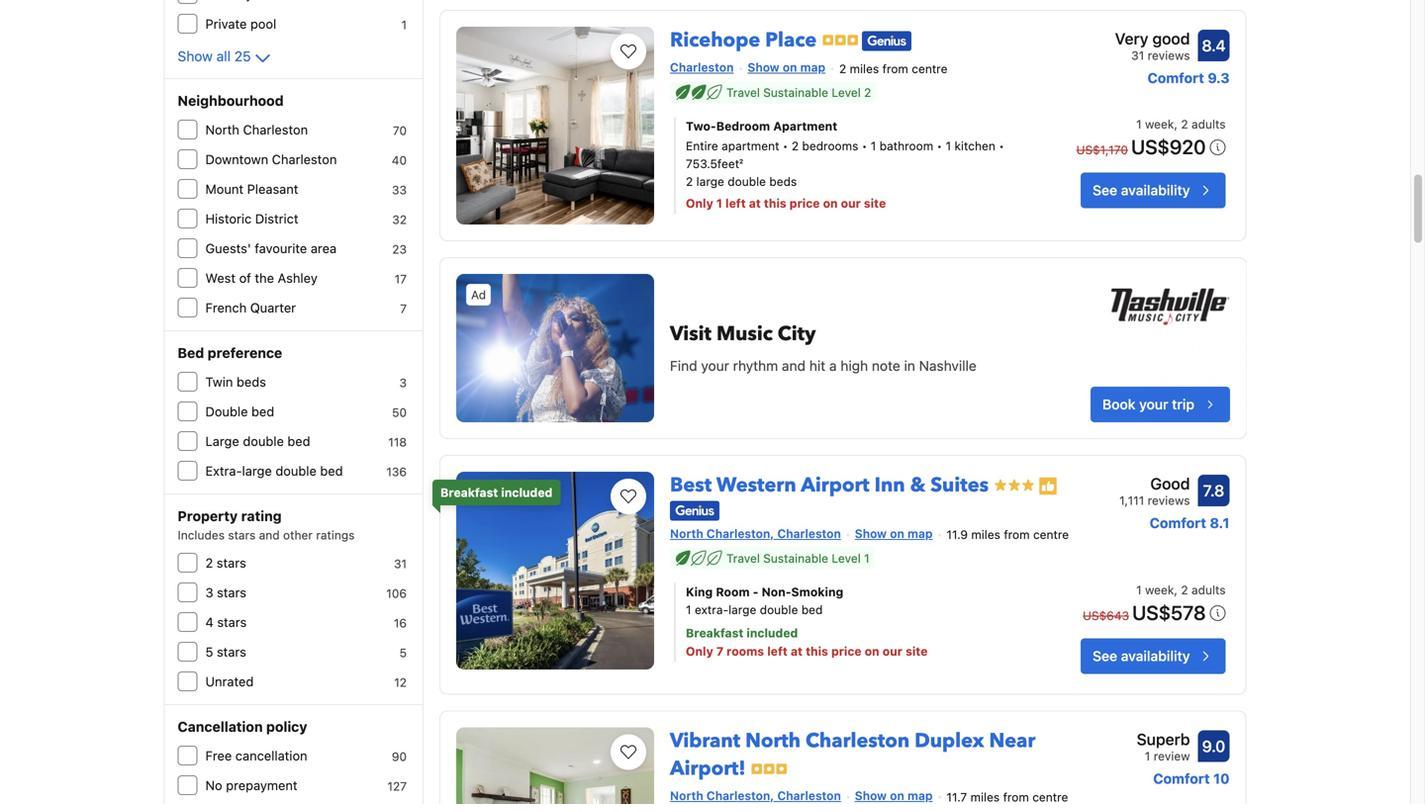 Task type: vqa. For each thing, say whether or not it's contained in the screenshot.
Children
no



Task type: describe. For each thing, give the bounding box(es) containing it.
week for best western airport inn & suites
[[1145, 584, 1174, 597]]

10
[[1213, 771, 1230, 787]]

suites
[[931, 472, 989, 499]]

north charleston
[[205, 122, 308, 137]]

5 for 5 stars
[[205, 645, 213, 660]]

travel sustainable level 1
[[727, 552, 870, 566]]

best
[[670, 472, 712, 499]]

9.3
[[1208, 70, 1230, 86]]

travel for place
[[727, 85, 760, 99]]

-
[[753, 586, 759, 599]]

north down airport!
[[670, 789, 703, 803]]

extra-
[[205, 464, 242, 479]]

127
[[387, 780, 407, 794]]

north down best
[[670, 527, 703, 541]]

reviews inside very good 31 reviews
[[1148, 48, 1190, 62]]

ricehope place image
[[456, 27, 654, 225]]

show inside dropdown button
[[178, 48, 213, 64]]

show for ricehope
[[748, 60, 780, 74]]

1,111
[[1119, 494, 1144, 508]]

12
[[394, 676, 407, 690]]

neighbourhood
[[178, 93, 284, 109]]

7.8
[[1203, 482, 1225, 500]]

2 down apartment
[[792, 139, 799, 153]]

map for best western airport inn & suites
[[908, 527, 933, 541]]

property
[[178, 508, 238, 525]]

our inside 'king room - non-smoking 1 extra-large double bed breakfast included only 7 rooms left at this price on our site'
[[883, 645, 903, 659]]

3 for 3
[[399, 376, 407, 390]]

from for ricehope place
[[882, 62, 908, 76]]

0 horizontal spatial 7
[[400, 302, 407, 316]]

adults for ricehope place
[[1192, 117, 1226, 131]]

show on map for north
[[855, 789, 933, 803]]

scored 9.0 element
[[1198, 731, 1230, 763]]

cancellation
[[235, 749, 307, 764]]

double inside two-bedroom apartment entire apartment • 2 bedrooms • 1 bathroom • 1 kitchen • 753.5feet² 2 large double beds only 1 left at this price on our site
[[728, 175, 766, 188]]

good element
[[1119, 472, 1190, 496]]

2 miles from centre
[[839, 62, 948, 76]]

0 vertical spatial included
[[501, 486, 553, 500]]

beds inside two-bedroom apartment entire apartment • 2 bedrooms • 1 bathroom • 1 kitchen • 753.5feet² 2 large double beds only 1 left at this price on our site
[[769, 175, 797, 188]]

ratings
[[316, 529, 355, 542]]

this inside two-bedroom apartment entire apartment • 2 bedrooms • 1 bathroom • 1 kitchen • 753.5feet² 2 large double beds only 1 left at this price on our site
[[764, 196, 787, 210]]

bed inside 'king room - non-smoking 1 extra-large double bed breakfast included only 7 rooms left at this price on our site'
[[802, 603, 823, 617]]

mount
[[205, 182, 244, 196]]

extra-large double bed
[[205, 464, 343, 479]]

2 down the 2 miles from centre
[[864, 85, 871, 99]]

includes
[[178, 529, 225, 542]]

double bed
[[205, 404, 274, 419]]

stars for 3 stars
[[217, 585, 246, 600]]

reviews inside good 1,111 reviews
[[1148, 494, 1190, 508]]

preference
[[208, 345, 282, 361]]

1 vertical spatial large
[[242, 464, 272, 479]]

price inside two-bedroom apartment entire apartment • 2 bedrooms • 1 bathroom • 1 kitchen • 753.5feet² 2 large double beds only 1 left at this price on our site
[[790, 196, 820, 210]]

left inside two-bedroom apartment entire apartment • 2 bedrooms • 1 bathroom • 1 kitchen • 753.5feet² 2 large double beds only 1 left at this price on our site
[[726, 196, 746, 210]]

0 vertical spatial breakfast
[[440, 486, 498, 500]]

unrated
[[205, 675, 254, 689]]

comfort for ricehope place
[[1148, 70, 1204, 86]]

from for best western airport inn & suites
[[1004, 528, 1030, 542]]

charleston up pleasant
[[272, 152, 337, 167]]

district
[[255, 211, 299, 226]]

prepayment
[[226, 778, 297, 793]]

ricehope place
[[670, 27, 817, 54]]

rooms
[[727, 645, 764, 659]]

see availability for best western airport inn & suites
[[1093, 648, 1190, 665]]

scored 8.4 element
[[1198, 30, 1230, 61]]

70
[[393, 124, 407, 138]]

bedroom
[[716, 119, 770, 133]]

favourite
[[255, 241, 307, 256]]

entire
[[686, 139, 718, 153]]

pool
[[250, 16, 276, 31]]

good
[[1151, 475, 1190, 493]]

4
[[205, 615, 214, 630]]

king
[[686, 586, 713, 599]]

availability for best western airport inn & suites
[[1121, 648, 1190, 665]]

two-bedroom apartment entire apartment • 2 bedrooms • 1 bathroom • 1 kitchen • 753.5feet² 2 large double beds only 1 left at this price on our site
[[686, 119, 1005, 210]]

the
[[255, 271, 274, 286]]

kitchen
[[955, 139, 996, 153]]

2 up us$578
[[1181, 584, 1188, 597]]

show all 25
[[178, 48, 251, 64]]

1 week , 2 adults for ricehope place
[[1136, 117, 1226, 131]]

11.9 miles from centre
[[947, 528, 1069, 542]]

miles for ricehope place
[[850, 62, 879, 76]]

west of the ashley
[[205, 271, 318, 286]]

on for north
[[890, 789, 904, 803]]

north down neighbourhood
[[205, 122, 239, 137]]

only inside 'king room - non-smoking 1 extra-large double bed breakfast included only 7 rooms left at this price on our site'
[[686, 645, 713, 659]]

sustainable for place
[[763, 85, 828, 99]]

two-
[[686, 119, 716, 133]]

area
[[311, 241, 337, 256]]

bed up ratings
[[320, 464, 343, 479]]

bedrooms
[[802, 139, 858, 153]]

ricehope
[[670, 27, 760, 54]]

stars for 4 stars
[[217, 615, 247, 630]]

23
[[392, 242, 407, 256]]

cancellation policy
[[178, 719, 307, 735]]

3 stars
[[205, 585, 246, 600]]

40
[[392, 153, 407, 167]]

17
[[395, 272, 407, 286]]

downtown charleston
[[205, 152, 337, 167]]

charleston, for north
[[707, 789, 774, 803]]

at inside 'king room - non-smoking 1 extra-large double bed breakfast included only 7 rooms left at this price on our site'
[[791, 645, 803, 659]]

0 horizontal spatial beds
[[237, 375, 266, 389]]

room
[[716, 586, 750, 599]]

private pool
[[205, 16, 276, 31]]

stars for 5 stars
[[217, 645, 246, 660]]

see for best western airport inn & suites
[[1093, 648, 1117, 665]]

free
[[205, 749, 232, 764]]

our inside two-bedroom apartment entire apartment • 2 bedrooms • 1 bathroom • 1 kitchen • 753.5feet² 2 large double beds only 1 left at this price on our site
[[841, 196, 861, 210]]

at inside two-bedroom apartment entire apartment • 2 bedrooms • 1 bathroom • 1 kitchen • 753.5feet² 2 large double beds only 1 left at this price on our site
[[749, 196, 761, 210]]

north inside 'vibrant north charleston duplex near airport!'
[[745, 728, 801, 755]]

superb
[[1137, 731, 1190, 749]]

33
[[392, 183, 407, 197]]

2 stars
[[205, 556, 246, 571]]

1 vertical spatial 31
[[394, 557, 407, 571]]

twin beds
[[205, 375, 266, 389]]

show on map for place
[[748, 60, 826, 74]]

vibrant north charleston duplex near airport! link
[[670, 720, 1036, 783]]

mount pleasant
[[205, 182, 298, 196]]

8.4
[[1202, 36, 1226, 55]]

and
[[259, 529, 280, 542]]

charleston down ricehope
[[670, 60, 734, 74]]

3 • from the left
[[937, 139, 942, 153]]

us$643
[[1083, 609, 1129, 623]]

large inside two-bedroom apartment entire apartment • 2 bedrooms • 1 bathroom • 1 kitchen • 753.5feet² 2 large double beds only 1 left at this price on our site
[[696, 175, 724, 188]]

9.0
[[1202, 738, 1226, 756]]

sustainable for western
[[763, 552, 828, 566]]

us$1,170
[[1076, 143, 1128, 157]]

site inside two-bedroom apartment entire apartment • 2 bedrooms • 1 bathroom • 1 kitchen • 753.5feet² 2 large double beds only 1 left at this price on our site
[[864, 196, 886, 210]]

show on map for western
[[855, 527, 933, 541]]

charleston up travel sustainable level 1
[[777, 527, 841, 541]]

vibrant
[[670, 728, 740, 755]]

31 inside very good 31 reviews
[[1131, 48, 1144, 62]]

show all 25 button
[[178, 47, 275, 70]]

very good 31 reviews
[[1115, 29, 1190, 62]]

double
[[205, 404, 248, 419]]



Task type: locate. For each thing, give the bounding box(es) containing it.
centre for best western airport inn & suites
[[1033, 528, 1069, 542]]

1 horizontal spatial 3
[[399, 376, 407, 390]]

our down king room - non-smoking link
[[883, 645, 903, 659]]

0 vertical spatial 31
[[1131, 48, 1144, 62]]

adults up us$920 on the right top
[[1192, 117, 1226, 131]]

1 sustainable from the top
[[763, 85, 828, 99]]

this property is part of our preferred partner programme. it is committed to providing commendable service and good value. it will pay us a higher commission if you make a booking. image
[[1038, 477, 1058, 496], [1038, 477, 1058, 496]]

double down 'large double bed'
[[275, 464, 317, 479]]

north charleston, charleston for western
[[670, 527, 841, 541]]

week up us$578
[[1145, 584, 1174, 597]]

, up us$920 on the right top
[[1174, 117, 1178, 131]]

bed up extra-large double bed
[[287, 434, 310, 449]]

0 horizontal spatial breakfast
[[440, 486, 498, 500]]

genius discounts available at this property. image
[[862, 31, 911, 51], [862, 31, 911, 51], [670, 501, 720, 521], [670, 501, 720, 521]]

1 availability from the top
[[1121, 182, 1190, 198]]

see availability link for ricehope place
[[1081, 173, 1226, 208]]

miles right 11.9 at the bottom right of the page
[[971, 528, 1001, 542]]

16
[[394, 617, 407, 630]]

3 up 4
[[205, 585, 213, 600]]

0 vertical spatial see availability link
[[1081, 173, 1226, 208]]

3 up 50
[[399, 376, 407, 390]]

advertisement region
[[439, 257, 1247, 439]]

bed
[[178, 345, 204, 361]]

1 only from the top
[[686, 196, 713, 210]]

, up us$578
[[1174, 584, 1178, 597]]

1 horizontal spatial this
[[806, 645, 828, 659]]

1 vertical spatial 3
[[205, 585, 213, 600]]

3 for 3 stars
[[205, 585, 213, 600]]

0 vertical spatial 3
[[399, 376, 407, 390]]

inn
[[875, 472, 905, 499]]

very good element
[[1115, 27, 1190, 50]]

charleston, down western
[[707, 527, 774, 541]]

see availability link
[[1081, 173, 1226, 208], [1081, 639, 1226, 675]]

2 level from the top
[[832, 552, 861, 566]]

1 vertical spatial left
[[767, 645, 788, 659]]

see availability link down us$578
[[1081, 639, 1226, 675]]

0 horizontal spatial at
[[749, 196, 761, 210]]

1 see from the top
[[1093, 182, 1117, 198]]

site inside 'king room - non-smoking 1 extra-large double bed breakfast included only 7 rooms left at this price on our site'
[[906, 645, 928, 659]]

show on map down place on the right of page
[[748, 60, 826, 74]]

1 vertical spatial this
[[806, 645, 828, 659]]

2 vertical spatial comfort
[[1153, 771, 1210, 787]]

0 horizontal spatial miles
[[850, 62, 879, 76]]

our down bedrooms
[[841, 196, 861, 210]]

show down 'vibrant north charleston duplex near airport!'
[[855, 789, 887, 803]]

charleston, down airport!
[[707, 789, 774, 803]]

0 vertical spatial this
[[764, 196, 787, 210]]

0 vertical spatial price
[[790, 196, 820, 210]]

this inside 'king room - non-smoking 1 extra-large double bed breakfast included only 7 rooms left at this price on our site'
[[806, 645, 828, 659]]

large down 753.5feet² on the top of the page
[[696, 175, 724, 188]]

map left 11.9 at the bottom right of the page
[[908, 527, 933, 541]]

map for vibrant north charleston duplex near airport!
[[908, 789, 933, 803]]

0 horizontal spatial this
[[764, 196, 787, 210]]

1 vertical spatial charleston,
[[707, 789, 774, 803]]

at right rooms
[[791, 645, 803, 659]]

1 inside the superb 1 review
[[1145, 750, 1150, 764]]

charleston up downtown charleston
[[243, 122, 308, 137]]

on down inn
[[890, 527, 904, 541]]

on for western
[[890, 527, 904, 541]]

us$920
[[1131, 135, 1206, 158]]

miles
[[850, 62, 879, 76], [971, 528, 1001, 542]]

1 vertical spatial comfort
[[1150, 515, 1206, 531]]

1 week from the top
[[1145, 117, 1174, 131]]

1 vertical spatial north charleston, charleston
[[670, 789, 841, 803]]

from up two-bedroom apartment link
[[882, 62, 908, 76]]

2 sustainable from the top
[[763, 552, 828, 566]]

5 down 4
[[205, 645, 213, 660]]

stars up 4 stars
[[217, 585, 246, 600]]

on inside two-bedroom apartment entire apartment • 2 bedrooms • 1 bathroom • 1 kitchen • 753.5feet² 2 large double beds only 1 left at this price on our site
[[823, 196, 838, 210]]

1 vertical spatial ,
[[1174, 584, 1178, 597]]

best western airport inn & suites link
[[670, 464, 989, 499]]

7 left rooms
[[716, 645, 724, 659]]

on up travel sustainable level 2 at the top right of the page
[[783, 60, 797, 74]]

comfort for best western airport inn & suites
[[1150, 515, 1206, 531]]

0 horizontal spatial our
[[841, 196, 861, 210]]

french
[[205, 300, 247, 315]]

north right the vibrant
[[745, 728, 801, 755]]

1 horizontal spatial site
[[906, 645, 928, 659]]

smoking
[[791, 586, 843, 599]]

1 1 week , 2 adults from the top
[[1136, 117, 1226, 131]]

1 inside 'king room - non-smoking 1 extra-large double bed breakfast included only 7 rooms left at this price on our site'
[[686, 603, 691, 617]]

0 vertical spatial sustainable
[[763, 85, 828, 99]]

see availability for ricehope place
[[1093, 182, 1190, 198]]

1 vertical spatial see
[[1093, 648, 1117, 665]]

site down "bathroom"
[[864, 196, 886, 210]]

0 horizontal spatial 3
[[205, 585, 213, 600]]

stars up unrated
[[217, 645, 246, 660]]

0 vertical spatial availability
[[1121, 182, 1190, 198]]

1 horizontal spatial beds
[[769, 175, 797, 188]]

0 vertical spatial adults
[[1192, 117, 1226, 131]]

see availability down us$920 on the right top
[[1093, 182, 1190, 198]]

1 , from the top
[[1174, 117, 1178, 131]]

king room - non-smoking link
[[686, 584, 1020, 601]]

0 horizontal spatial centre
[[912, 62, 948, 76]]

1 vertical spatial site
[[906, 645, 928, 659]]

comfort for vibrant north charleston duplex near airport!
[[1153, 771, 1210, 787]]

0 horizontal spatial left
[[726, 196, 746, 210]]

see availability down us$578
[[1093, 648, 1190, 665]]

centre for ricehope place
[[912, 62, 948, 76]]

show down inn
[[855, 527, 887, 541]]

3
[[399, 376, 407, 390], [205, 585, 213, 600]]

best western airport inn & suites
[[670, 472, 989, 499]]

0 vertical spatial large
[[696, 175, 724, 188]]

travel up bedroom
[[727, 85, 760, 99]]

0 vertical spatial charleston,
[[707, 527, 774, 541]]

stars up 3 stars
[[217, 556, 246, 571]]

charleston,
[[707, 527, 774, 541], [707, 789, 774, 803]]

0 horizontal spatial site
[[864, 196, 886, 210]]

this down smoking
[[806, 645, 828, 659]]

2 horizontal spatial large
[[729, 603, 757, 617]]

2 travel from the top
[[727, 552, 760, 566]]

• down apartment
[[783, 139, 788, 153]]

north charleston, charleston down western
[[670, 527, 841, 541]]

review
[[1154, 750, 1190, 764]]

breakfast inside 'king room - non-smoking 1 extra-large double bed breakfast included only 7 rooms left at this price on our site'
[[686, 627, 744, 641]]

0 horizontal spatial 31
[[394, 557, 407, 571]]

1 vertical spatial from
[[1004, 528, 1030, 542]]

25
[[234, 48, 251, 64]]

double up extra-large double bed
[[243, 434, 284, 449]]

1 vertical spatial 1 week , 2 adults
[[1136, 584, 1226, 597]]

king room - non-smoking 1 extra-large double bed breakfast included only 7 rooms left at this price on our site
[[686, 586, 928, 659]]

left right rooms
[[767, 645, 788, 659]]

1 horizontal spatial left
[[767, 645, 788, 659]]

2 vertical spatial show on map
[[855, 789, 933, 803]]

2 up travel sustainable level 2 at the top right of the page
[[839, 62, 846, 76]]

centre up "bathroom"
[[912, 62, 948, 76]]

charleston, for western
[[707, 527, 774, 541]]

2 reviews from the top
[[1148, 494, 1190, 508]]

0 vertical spatial centre
[[912, 62, 948, 76]]

two-bedroom apartment link
[[686, 117, 1020, 135]]

level up two-bedroom apartment link
[[832, 85, 861, 99]]

week for ricehope place
[[1145, 117, 1174, 131]]

week up us$920 on the right top
[[1145, 117, 1174, 131]]

north charleston, charleston for north
[[670, 789, 841, 803]]

this down apartment on the right of the page
[[764, 196, 787, 210]]

see availability link for best western airport inn & suites
[[1081, 639, 1226, 675]]

site down king room - non-smoking link
[[906, 645, 928, 659]]

1 horizontal spatial at
[[791, 645, 803, 659]]

1 vertical spatial our
[[883, 645, 903, 659]]

0 vertical spatial 1 week , 2 adults
[[1136, 117, 1226, 131]]

charleston inside 'vibrant north charleston duplex near airport!'
[[806, 728, 910, 755]]

show down ricehope place
[[748, 60, 780, 74]]

1 horizontal spatial 7
[[716, 645, 724, 659]]

beds
[[769, 175, 797, 188], [237, 375, 266, 389]]

0 vertical spatial ,
[[1174, 117, 1178, 131]]

0 vertical spatial north charleston, charleston
[[670, 527, 841, 541]]

large inside 'king room - non-smoking 1 extra-large double bed breakfast included only 7 rooms left at this price on our site'
[[729, 603, 757, 617]]

stars inside property rating includes stars and other ratings
[[228, 529, 256, 542]]

availability down us$920 on the right top
[[1121, 182, 1190, 198]]

show left all
[[178, 48, 213, 64]]

0 horizontal spatial from
[[882, 62, 908, 76]]

level up king room - non-smoking link
[[832, 552, 861, 566]]

beds down preference
[[237, 375, 266, 389]]

price
[[790, 196, 820, 210], [831, 645, 862, 659]]

only down extra-
[[686, 645, 713, 659]]

2 availability from the top
[[1121, 648, 1190, 665]]

on down king room - non-smoking link
[[865, 645, 880, 659]]

large double bed
[[205, 434, 310, 449]]

miles for best western airport inn & suites
[[971, 528, 1001, 542]]

see for ricehope place
[[1093, 182, 1117, 198]]

breakfast included
[[440, 486, 553, 500]]

miles up two-bedroom apartment link
[[850, 62, 879, 76]]

1 vertical spatial week
[[1145, 584, 1174, 597]]

on down bedrooms
[[823, 196, 838, 210]]

•
[[783, 139, 788, 153], [862, 139, 867, 153], [937, 139, 942, 153], [999, 139, 1005, 153]]

site
[[864, 196, 886, 210], [906, 645, 928, 659]]

1 vertical spatial level
[[832, 552, 861, 566]]

2 only from the top
[[686, 645, 713, 659]]

2 vertical spatial large
[[729, 603, 757, 617]]

rating
[[241, 508, 282, 525]]

31 up 106
[[394, 557, 407, 571]]

comfort 9.3
[[1148, 70, 1230, 86]]

1 horizontal spatial breakfast
[[686, 627, 744, 641]]

bed down smoking
[[802, 603, 823, 617]]

charleston left duplex
[[806, 728, 910, 755]]

1 see availability link from the top
[[1081, 173, 1226, 208]]

0 vertical spatial map
[[800, 60, 826, 74]]

only inside two-bedroom apartment entire apartment • 2 bedrooms • 1 bathroom • 1 kitchen • 753.5feet² 2 large double beds only 1 left at this price on our site
[[686, 196, 713, 210]]

ashley
[[278, 271, 318, 286]]

0 vertical spatial week
[[1145, 117, 1174, 131]]

&
[[910, 472, 926, 499]]

price down bedrooms
[[790, 196, 820, 210]]

guests' favourite area
[[205, 241, 337, 256]]

left inside 'king room - non-smoking 1 extra-large double bed breakfast included only 7 rooms left at this price on our site'
[[767, 645, 788, 659]]

availability
[[1121, 182, 1190, 198], [1121, 648, 1190, 665]]

1 vertical spatial breakfast
[[686, 627, 744, 641]]

1 charleston, from the top
[[707, 527, 774, 541]]

travel up room
[[727, 552, 760, 566]]

1 week , 2 adults up us$578
[[1136, 584, 1226, 597]]

0 vertical spatial comfort
[[1148, 70, 1204, 86]]

0 horizontal spatial large
[[242, 464, 272, 479]]

1 vertical spatial centre
[[1033, 528, 1069, 542]]

price down king room - non-smoking link
[[831, 645, 862, 659]]

airport
[[801, 472, 870, 499]]

double inside 'king room - non-smoking 1 extra-large double bed breakfast included only 7 rooms left at this price on our site'
[[760, 603, 798, 617]]

753.5feet²
[[686, 157, 743, 171]]

2 north charleston, charleston from the top
[[670, 789, 841, 803]]

5 for 5
[[399, 646, 407, 660]]

level for western
[[832, 552, 861, 566]]

on inside 'king room - non-smoking 1 extra-large double bed breakfast included only 7 rooms left at this price on our site'
[[865, 645, 880, 659]]

map up travel sustainable level 2 at the top right of the page
[[800, 60, 826, 74]]

2
[[839, 62, 846, 76], [864, 85, 871, 99], [1181, 117, 1188, 131], [792, 139, 799, 153], [686, 175, 693, 188], [205, 556, 213, 571], [1181, 584, 1188, 597]]

0 vertical spatial show on map
[[748, 60, 826, 74]]

0 vertical spatial our
[[841, 196, 861, 210]]

0 vertical spatial level
[[832, 85, 861, 99]]

charleston down 'vibrant north charleston duplex near airport!'
[[777, 789, 841, 803]]

see
[[1093, 182, 1117, 198], [1093, 648, 1117, 665]]

double down apartment on the right of the page
[[728, 175, 766, 188]]

1 vertical spatial see availability link
[[1081, 639, 1226, 675]]

1 week , 2 adults up us$920 on the right top
[[1136, 117, 1226, 131]]

31 down very
[[1131, 48, 1144, 62]]

stars for 2 stars
[[217, 556, 246, 571]]

show on map down 'vibrant north charleston duplex near airport!'
[[855, 789, 933, 803]]

0 vertical spatial travel
[[727, 85, 760, 99]]

1 see availability from the top
[[1093, 182, 1190, 198]]

1 travel from the top
[[727, 85, 760, 99]]

west
[[205, 271, 236, 286]]

included inside 'king room - non-smoking 1 extra-large double bed breakfast included only 7 rooms left at this price on our site'
[[747, 627, 798, 641]]

apartment
[[722, 139, 779, 153]]

show for vibrant
[[855, 789, 887, 803]]

1
[[401, 18, 407, 32], [1136, 117, 1142, 131], [871, 139, 876, 153], [946, 139, 951, 153], [716, 196, 722, 210], [864, 552, 870, 566], [1136, 584, 1142, 597], [686, 603, 691, 617], [1145, 750, 1150, 764]]

0 vertical spatial left
[[726, 196, 746, 210]]

0 vertical spatial beds
[[769, 175, 797, 188]]

1 horizontal spatial centre
[[1033, 528, 1069, 542]]

0 vertical spatial reviews
[[1148, 48, 1190, 62]]

airport!
[[670, 756, 746, 783]]

only down 753.5feet² on the top of the page
[[686, 196, 713, 210]]

1 horizontal spatial large
[[696, 175, 724, 188]]

1 horizontal spatial included
[[747, 627, 798, 641]]

large
[[205, 434, 239, 449]]

2 see availability link from the top
[[1081, 639, 1226, 675]]

1 adults from the top
[[1192, 117, 1226, 131]]

1 north charleston, charleston from the top
[[670, 527, 841, 541]]

beds down apartment on the right of the page
[[769, 175, 797, 188]]

charleston
[[670, 60, 734, 74], [243, 122, 308, 137], [272, 152, 337, 167], [777, 527, 841, 541], [806, 728, 910, 755], [777, 789, 841, 803]]

2 • from the left
[[862, 139, 867, 153]]

136
[[386, 465, 407, 479]]

1 vertical spatial sustainable
[[763, 552, 828, 566]]

french quarter
[[205, 300, 296, 315]]

7 inside 'king room - non-smoking 1 extra-large double bed breakfast included only 7 rooms left at this price on our site'
[[716, 645, 724, 659]]

0 vertical spatial see
[[1093, 182, 1117, 198]]

2 down includes
[[205, 556, 213, 571]]

travel for western
[[727, 552, 760, 566]]

north charleston, charleston down airport!
[[670, 789, 841, 803]]

duplex
[[915, 728, 984, 755]]

on for place
[[783, 60, 797, 74]]

1 vertical spatial availability
[[1121, 648, 1190, 665]]

superb element
[[1137, 728, 1190, 752]]

11.9
[[947, 528, 968, 542]]

1 horizontal spatial 31
[[1131, 48, 1144, 62]]

quarter
[[250, 300, 296, 315]]

place
[[765, 27, 817, 54]]

centre right 11.9 at the bottom right of the page
[[1033, 528, 1069, 542]]

included
[[501, 486, 553, 500], [747, 627, 798, 641]]

sustainable up apartment
[[763, 85, 828, 99]]

2 charleston, from the top
[[707, 789, 774, 803]]

0 horizontal spatial included
[[501, 486, 553, 500]]

2 week from the top
[[1145, 584, 1174, 597]]

1 vertical spatial included
[[747, 627, 798, 641]]

sustainable
[[763, 85, 828, 99], [763, 552, 828, 566]]

price inside 'king room - non-smoking 1 extra-large double bed breakfast included only 7 rooms left at this price on our site'
[[831, 645, 862, 659]]

comfort 10
[[1153, 771, 1230, 787]]

5 up 12
[[399, 646, 407, 660]]

comfort
[[1148, 70, 1204, 86], [1150, 515, 1206, 531], [1153, 771, 1210, 787]]

scored 7.8 element
[[1198, 475, 1230, 507]]

• right "bathroom"
[[937, 139, 942, 153]]

2 see from the top
[[1093, 648, 1117, 665]]

pleasant
[[247, 182, 298, 196]]

centre
[[912, 62, 948, 76], [1033, 528, 1069, 542]]

1 reviews from the top
[[1148, 48, 1190, 62]]

stars down rating
[[228, 529, 256, 542]]

1 vertical spatial price
[[831, 645, 862, 659]]

on down 'vibrant north charleston duplex near airport!'
[[890, 789, 904, 803]]

4 • from the left
[[999, 139, 1005, 153]]

bathroom
[[880, 139, 933, 153]]

1 vertical spatial map
[[908, 527, 933, 541]]

0 horizontal spatial 5
[[205, 645, 213, 660]]

0 vertical spatial site
[[864, 196, 886, 210]]

2 down 753.5feet² on the top of the page
[[686, 175, 693, 188]]

show for best
[[855, 527, 887, 541]]

large down 'large double bed'
[[242, 464, 272, 479]]

apartment
[[773, 119, 837, 133]]

1 horizontal spatial price
[[831, 645, 862, 659]]

1 vertical spatial travel
[[727, 552, 760, 566]]

best western airport inn & suites image
[[456, 472, 654, 670]]

1 • from the left
[[783, 139, 788, 153]]

bed up 'large double bed'
[[251, 404, 274, 419]]

0 vertical spatial miles
[[850, 62, 879, 76]]

see availability link down us$920 on the right top
[[1081, 173, 1226, 208]]

comfort down good 1,111 reviews
[[1150, 515, 1206, 531]]

• down two-bedroom apartment link
[[862, 139, 867, 153]]

1 vertical spatial show on map
[[855, 527, 933, 541]]

1 vertical spatial adults
[[1192, 584, 1226, 597]]

show
[[178, 48, 213, 64], [748, 60, 780, 74], [855, 527, 887, 541], [855, 789, 887, 803]]

comfort down good
[[1148, 70, 1204, 86]]

0 vertical spatial see availability
[[1093, 182, 1190, 198]]

1 week , 2 adults for best western airport inn & suites
[[1136, 584, 1226, 597]]

sustainable up non-
[[763, 552, 828, 566]]

see availability
[[1093, 182, 1190, 198], [1093, 648, 1190, 665]]

from right 11.9 at the bottom right of the page
[[1004, 528, 1030, 542]]

level for place
[[832, 85, 861, 99]]

non-
[[762, 586, 791, 599]]

0 vertical spatial 7
[[400, 302, 407, 316]]

us$578
[[1132, 601, 1206, 625]]

1 horizontal spatial our
[[883, 645, 903, 659]]

adults for best western airport inn & suites
[[1192, 584, 1226, 597]]

2 up us$920 on the right top
[[1181, 117, 1188, 131]]

1 vertical spatial at
[[791, 645, 803, 659]]

show on map down inn
[[855, 527, 933, 541]]

superb 1 review
[[1137, 731, 1190, 764]]

other
[[283, 529, 313, 542]]

1 level from the top
[[832, 85, 861, 99]]

large
[[696, 175, 724, 188], [242, 464, 272, 479], [729, 603, 757, 617]]

, for best western airport inn & suites
[[1174, 584, 1178, 597]]

bed
[[251, 404, 274, 419], [287, 434, 310, 449], [320, 464, 343, 479], [802, 603, 823, 617]]

31
[[1131, 48, 1144, 62], [394, 557, 407, 571]]

travel sustainable level 2
[[727, 85, 871, 99]]

1 vertical spatial beds
[[237, 375, 266, 389]]

vibrant north charleston duplex near airport!
[[670, 728, 1036, 783]]

2 1 week , 2 adults from the top
[[1136, 584, 1226, 597]]

stars right 4
[[217, 615, 247, 630]]

see down us$643
[[1093, 648, 1117, 665]]

0 vertical spatial at
[[749, 196, 761, 210]]

2 see availability from the top
[[1093, 648, 1190, 665]]

90
[[392, 750, 407, 764]]

at down apartment on the right of the page
[[749, 196, 761, 210]]

availability for ricehope place
[[1121, 182, 1190, 198]]

map for ricehope place
[[800, 60, 826, 74]]

1 vertical spatial only
[[686, 645, 713, 659]]

at
[[749, 196, 761, 210], [791, 645, 803, 659]]

, for ricehope place
[[1174, 117, 1178, 131]]

policy
[[266, 719, 307, 735]]

good 1,111 reviews
[[1119, 475, 1190, 508]]

1 horizontal spatial from
[[1004, 528, 1030, 542]]

1 vertical spatial reviews
[[1148, 494, 1190, 508]]

availability down us$578
[[1121, 648, 1190, 665]]

5 stars
[[205, 645, 246, 660]]

map down duplex
[[908, 789, 933, 803]]

cancellation
[[178, 719, 263, 735]]

2 vertical spatial map
[[908, 789, 933, 803]]

very
[[1115, 29, 1149, 48]]

2 , from the top
[[1174, 584, 1178, 597]]

private
[[205, 16, 247, 31]]

1 vertical spatial miles
[[971, 528, 1001, 542]]

2 adults from the top
[[1192, 584, 1226, 597]]



